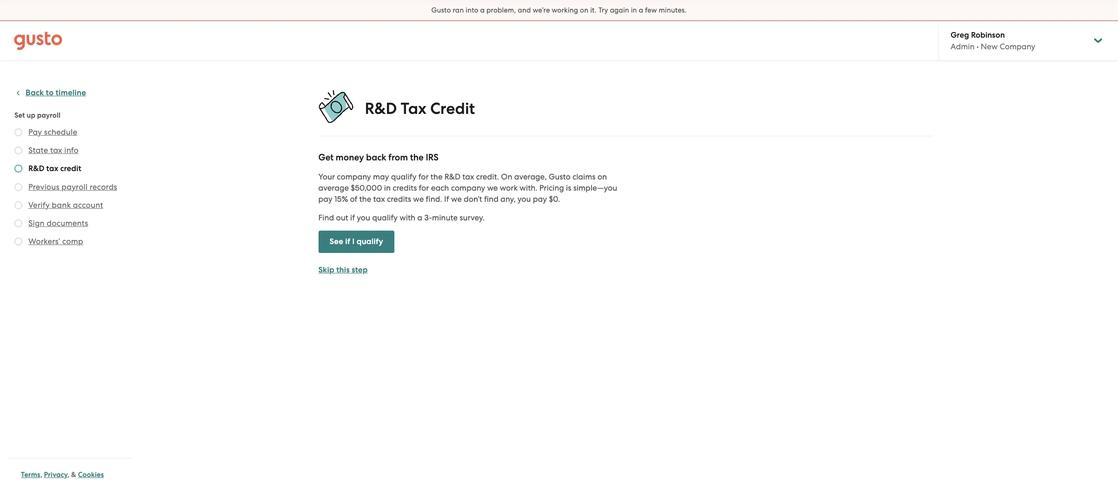 Task type: describe. For each thing, give the bounding box(es) containing it.
&
[[71, 471, 76, 479]]

find
[[484, 194, 499, 204]]

terms link
[[21, 471, 40, 479]]

working
[[552, 6, 578, 14]]

verify
[[28, 200, 50, 210]]

back to timeline button
[[14, 87, 86, 99]]

minute
[[432, 213, 458, 222]]

1 pay from the left
[[318, 194, 332, 204]]

on
[[501, 172, 512, 181]]

get
[[318, 152, 334, 163]]

average
[[318, 183, 349, 193]]

skip this step button
[[318, 265, 368, 276]]

try
[[598, 6, 608, 14]]

info
[[64, 146, 79, 155]]

0 vertical spatial if
[[350, 213, 355, 222]]

0 horizontal spatial payroll
[[37, 111, 60, 120]]

state
[[28, 146, 48, 155]]

comp
[[62, 237, 83, 246]]

verify bank account button
[[28, 200, 103, 211]]

step
[[352, 265, 368, 275]]

find.
[[426, 194, 442, 204]]

1 vertical spatial qualify
[[372, 213, 398, 222]]

and
[[518, 6, 531, 14]]

into
[[466, 6, 478, 14]]

check image for workers'
[[14, 238, 22, 246]]

r&d tax credit list
[[14, 127, 129, 249]]

qualify for may
[[391, 172, 417, 181]]

check image for state
[[14, 147, 22, 154]]

terms
[[21, 471, 40, 479]]

find
[[318, 213, 334, 222]]

records
[[90, 182, 117, 192]]

if
[[444, 194, 449, 204]]

documents
[[47, 219, 88, 228]]

average,
[[514, 172, 547, 181]]

•
[[977, 42, 979, 51]]

claims
[[573, 172, 596, 181]]

irs
[[426, 152, 439, 163]]

1 vertical spatial credits
[[387, 194, 411, 204]]

previous payroll records
[[28, 182, 117, 192]]

i
[[352, 237, 355, 247]]

pay schedule
[[28, 127, 77, 137]]

with
[[400, 213, 415, 222]]

3-
[[424, 213, 432, 222]]

credit
[[60, 164, 81, 173]]

company
[[1000, 42, 1035, 51]]

skip this step
[[318, 265, 368, 275]]

0 horizontal spatial we
[[413, 194, 424, 204]]

credit.
[[476, 172, 499, 181]]

verify bank account
[[28, 200, 103, 210]]

tax down '$50,000'
[[373, 194, 385, 204]]

we're
[[533, 6, 550, 14]]

with.
[[520, 183, 537, 193]]

credit
[[430, 99, 475, 118]]

privacy link
[[44, 471, 68, 479]]

gusto ran into a problem, and we're working on it. try again in a few minutes.
[[431, 6, 687, 14]]

2 pay from the left
[[533, 194, 547, 204]]

bank
[[52, 200, 71, 210]]

check image for pay
[[14, 128, 22, 136]]

tax
[[401, 99, 426, 118]]

pricing
[[539, 183, 564, 193]]

home image
[[14, 31, 62, 50]]

set up payroll
[[14, 111, 60, 120]]

money
[[336, 152, 364, 163]]

1 vertical spatial for
[[419, 183, 429, 193]]

find out if you qualify with a 3-minute survey.
[[318, 213, 485, 222]]

schedule
[[44, 127, 77, 137]]

any,
[[500, 194, 516, 204]]

1 , from the left
[[40, 471, 42, 479]]

ran
[[453, 6, 464, 14]]

$0.
[[549, 194, 560, 204]]

state tax info
[[28, 146, 79, 155]]

2 , from the left
[[68, 471, 69, 479]]

payroll inside "button"
[[62, 182, 88, 192]]

check image for verify
[[14, 201, 22, 209]]

gusto inside 'your company may qualify for the r&d tax credit. on average, gusto claims on average $50,000 in credits for each company we work with. pricing is simple—you pay 15% of the tax credits we find. if we don't find any, you pay $0.'
[[549, 172, 571, 181]]

workers' comp button
[[28, 236, 83, 247]]

cookies button
[[78, 469, 104, 480]]

to
[[46, 88, 54, 98]]

1 vertical spatial you
[[357, 213, 370, 222]]

if inside button
[[345, 237, 350, 247]]

out
[[336, 213, 348, 222]]

may
[[373, 172, 389, 181]]

previous payroll records button
[[28, 181, 117, 193]]

simple—you
[[573, 183, 617, 193]]

r&d tax credit
[[28, 164, 81, 173]]

it.
[[590, 6, 597, 14]]

again
[[610, 6, 629, 14]]

pay
[[28, 127, 42, 137]]



Task type: locate. For each thing, give the bounding box(es) containing it.
for down irs
[[418, 172, 429, 181]]

account
[[73, 200, 103, 210]]

back
[[26, 88, 44, 98]]

1 vertical spatial in
[[384, 183, 391, 193]]

new
[[981, 42, 998, 51]]

if
[[350, 213, 355, 222], [345, 237, 350, 247]]

0 horizontal spatial company
[[337, 172, 371, 181]]

1 vertical spatial company
[[451, 183, 485, 193]]

2 vertical spatial the
[[359, 194, 371, 204]]

1 check image from the top
[[14, 128, 22, 136]]

0 horizontal spatial you
[[357, 213, 370, 222]]

,
[[40, 471, 42, 479], [68, 471, 69, 479]]

0 vertical spatial gusto
[[431, 6, 451, 14]]

pay down average
[[318, 194, 332, 204]]

check image left "r&d tax credit"
[[14, 165, 22, 173]]

2 check image from the top
[[14, 201, 22, 209]]

a left 3-
[[417, 213, 422, 222]]

1 horizontal spatial gusto
[[549, 172, 571, 181]]

we up find
[[487, 183, 498, 193]]

pay left $0.
[[533, 194, 547, 204]]

0 vertical spatial for
[[418, 172, 429, 181]]

0 vertical spatial check image
[[14, 128, 22, 136]]

admin
[[951, 42, 975, 51]]

1 horizontal spatial company
[[451, 183, 485, 193]]

credits
[[393, 183, 417, 193], [387, 194, 411, 204]]

0 horizontal spatial in
[[384, 183, 391, 193]]

we
[[487, 183, 498, 193], [413, 194, 424, 204], [451, 194, 462, 204]]

qualify down from
[[391, 172, 417, 181]]

don't
[[464, 194, 482, 204]]

r&d for r&d tax credit
[[28, 164, 44, 173]]

3 check image from the top
[[14, 183, 22, 191]]

on inside 'your company may qualify for the r&d tax credit. on average, gusto claims on average $50,000 in credits for each company we work with. pricing is simple—you pay 15% of the tax credits we find. if we don't find any, you pay $0.'
[[598, 172, 607, 181]]

workers' comp
[[28, 237, 83, 246]]

state tax info button
[[28, 145, 79, 156]]

0 horizontal spatial on
[[580, 6, 589, 14]]

from
[[388, 152, 408, 163]]

workers'
[[28, 237, 60, 246]]

0 vertical spatial in
[[631, 6, 637, 14]]

if right the out
[[350, 213, 355, 222]]

a left "few"
[[639, 6, 643, 14]]

the up "each" on the top left of the page
[[431, 172, 443, 181]]

1 horizontal spatial ,
[[68, 471, 69, 479]]

0 horizontal spatial r&d
[[28, 164, 44, 173]]

is
[[566, 183, 571, 193]]

1 vertical spatial on
[[598, 172, 607, 181]]

for up find.
[[419, 183, 429, 193]]

sign
[[28, 219, 45, 228]]

0 vertical spatial qualify
[[391, 172, 417, 181]]

r&d down state
[[28, 164, 44, 173]]

r&d left tax on the left of page
[[365, 99, 397, 118]]

you inside 'your company may qualify for the r&d tax credit. on average, gusto claims on average $50,000 in credits for each company we work with. pricing is simple—you pay 15% of the tax credits we find. if we don't find any, you pay $0.'
[[518, 194, 531, 204]]

greg robinson admin • new company
[[951, 30, 1035, 51]]

, left privacy link
[[40, 471, 42, 479]]

previous
[[28, 182, 59, 192]]

0 vertical spatial on
[[580, 6, 589, 14]]

check image left 'verify'
[[14, 201, 22, 209]]

15%
[[334, 194, 348, 204]]

qualify right i
[[357, 237, 383, 247]]

survey.
[[460, 213, 485, 222]]

qualify
[[391, 172, 417, 181], [372, 213, 398, 222], [357, 237, 383, 247]]

credits up find out if you qualify with a 3-minute survey.
[[387, 194, 411, 204]]

payroll
[[37, 111, 60, 120], [62, 182, 88, 192]]

in right again
[[631, 6, 637, 14]]

tax left 'credit.'
[[462, 172, 474, 181]]

company up '$50,000'
[[337, 172, 371, 181]]

payroll up pay schedule
[[37, 111, 60, 120]]

company
[[337, 172, 371, 181], [451, 183, 485, 193]]

pay
[[318, 194, 332, 204], [533, 194, 547, 204]]

cookies
[[78, 471, 104, 479]]

0 horizontal spatial the
[[359, 194, 371, 204]]

work
[[500, 183, 518, 193]]

we right if
[[451, 194, 462, 204]]

your
[[318, 172, 335, 181]]

1 horizontal spatial in
[[631, 6, 637, 14]]

greg
[[951, 30, 969, 40]]

1 horizontal spatial on
[[598, 172, 607, 181]]

1 horizontal spatial the
[[410, 152, 424, 163]]

sign documents button
[[28, 218, 88, 229]]

few
[[645, 6, 657, 14]]

gusto up pricing
[[549, 172, 571, 181]]

r&d for r&d tax credit
[[365, 99, 397, 118]]

check image
[[14, 128, 22, 136], [14, 201, 22, 209]]

r&d up "each" on the top left of the page
[[445, 172, 461, 181]]

qualify for i
[[357, 237, 383, 247]]

1 horizontal spatial you
[[518, 194, 531, 204]]

sign documents
[[28, 219, 88, 228]]

up
[[27, 111, 35, 120]]

on left it. in the top right of the page
[[580, 6, 589, 14]]

2 horizontal spatial a
[[639, 6, 643, 14]]

5 check image from the top
[[14, 238, 22, 246]]

in
[[631, 6, 637, 14], [384, 183, 391, 193]]

, left &
[[68, 471, 69, 479]]

0 vertical spatial credits
[[393, 183, 417, 193]]

1 horizontal spatial we
[[451, 194, 462, 204]]

the down '$50,000'
[[359, 194, 371, 204]]

for
[[418, 172, 429, 181], [419, 183, 429, 193]]

a right the into
[[480, 6, 485, 14]]

terms , privacy , & cookies
[[21, 471, 104, 479]]

1 vertical spatial gusto
[[549, 172, 571, 181]]

r&d
[[365, 99, 397, 118], [28, 164, 44, 173], [445, 172, 461, 181]]

problem,
[[487, 6, 516, 14]]

back
[[366, 152, 386, 163]]

see if i qualify button
[[318, 231, 394, 253]]

you down of
[[357, 213, 370, 222]]

0 horizontal spatial pay
[[318, 194, 332, 204]]

check image left workers'
[[14, 238, 22, 246]]

1 horizontal spatial r&d
[[365, 99, 397, 118]]

payroll down credit
[[62, 182, 88, 192]]

1 horizontal spatial pay
[[533, 194, 547, 204]]

qualify left with
[[372, 213, 398, 222]]

check image left state
[[14, 147, 22, 154]]

1 vertical spatial the
[[431, 172, 443, 181]]

you
[[518, 194, 531, 204], [357, 213, 370, 222]]

of
[[350, 194, 357, 204]]

2 horizontal spatial r&d
[[445, 172, 461, 181]]

0 horizontal spatial a
[[417, 213, 422, 222]]

gusto left "ran"
[[431, 6, 451, 14]]

0 vertical spatial you
[[518, 194, 531, 204]]

the left irs
[[410, 152, 424, 163]]

check image
[[14, 147, 22, 154], [14, 165, 22, 173], [14, 183, 22, 191], [14, 220, 22, 227], [14, 238, 22, 246]]

1 check image from the top
[[14, 147, 22, 154]]

check image for previous
[[14, 183, 22, 191]]

0 horizontal spatial ,
[[40, 471, 42, 479]]

1 vertical spatial payroll
[[62, 182, 88, 192]]

skip
[[318, 265, 334, 275]]

1 horizontal spatial payroll
[[62, 182, 88, 192]]

we left find.
[[413, 194, 424, 204]]

privacy
[[44, 471, 68, 479]]

2 horizontal spatial the
[[431, 172, 443, 181]]

2 horizontal spatial we
[[487, 183, 498, 193]]

tax left credit
[[46, 164, 58, 173]]

on up simple—you
[[598, 172, 607, 181]]

pay schedule button
[[28, 127, 77, 138]]

minutes.
[[659, 6, 687, 14]]

back to timeline
[[26, 88, 86, 98]]

check image left pay
[[14, 128, 22, 136]]

you down with.
[[518, 194, 531, 204]]

0 vertical spatial payroll
[[37, 111, 60, 120]]

company up don't
[[451, 183, 485, 193]]

in inside 'your company may qualify for the r&d tax credit. on average, gusto claims on average $50,000 in credits for each company we work with. pricing is simple—you pay 15% of the tax credits we find. if we don't find any, you pay $0.'
[[384, 183, 391, 193]]

tax left info
[[50, 146, 62, 155]]

check image for sign
[[14, 220, 22, 227]]

check image left sign
[[14, 220, 22, 227]]

in down may at the top left
[[384, 183, 391, 193]]

qualify inside button
[[357, 237, 383, 247]]

a
[[480, 6, 485, 14], [639, 6, 643, 14], [417, 213, 422, 222]]

see
[[330, 237, 343, 247]]

r&d inside 'your company may qualify for the r&d tax credit. on average, gusto claims on average $50,000 in credits for each company we work with. pricing is simple—you pay 15% of the tax credits we find. if we don't find any, you pay $0.'
[[445, 172, 461, 181]]

1 vertical spatial check image
[[14, 201, 22, 209]]

4 check image from the top
[[14, 220, 22, 227]]

1 vertical spatial if
[[345, 237, 350, 247]]

each
[[431, 183, 449, 193]]

$50,000
[[351, 183, 382, 193]]

1 horizontal spatial a
[[480, 6, 485, 14]]

qualify inside 'your company may qualify for the r&d tax credit. on average, gusto claims on average $50,000 in credits for each company we work with. pricing is simple—you pay 15% of the tax credits we find. if we don't find any, you pay $0.'
[[391, 172, 417, 181]]

0 vertical spatial the
[[410, 152, 424, 163]]

if left i
[[345, 237, 350, 247]]

2 check image from the top
[[14, 165, 22, 173]]

r&d tax credit
[[365, 99, 475, 118]]

gusto
[[431, 6, 451, 14], [549, 172, 571, 181]]

this
[[336, 265, 350, 275]]

check image left previous
[[14, 183, 22, 191]]

0 vertical spatial company
[[337, 172, 371, 181]]

2 vertical spatial qualify
[[357, 237, 383, 247]]

r&d inside list
[[28, 164, 44, 173]]

on
[[580, 6, 589, 14], [598, 172, 607, 181]]

credits up with
[[393, 183, 417, 193]]

tax inside state tax info button
[[50, 146, 62, 155]]

get money back from the irs
[[318, 152, 439, 163]]

0 horizontal spatial gusto
[[431, 6, 451, 14]]



Task type: vqa. For each thing, say whether or not it's contained in the screenshot.
you, to the right
no



